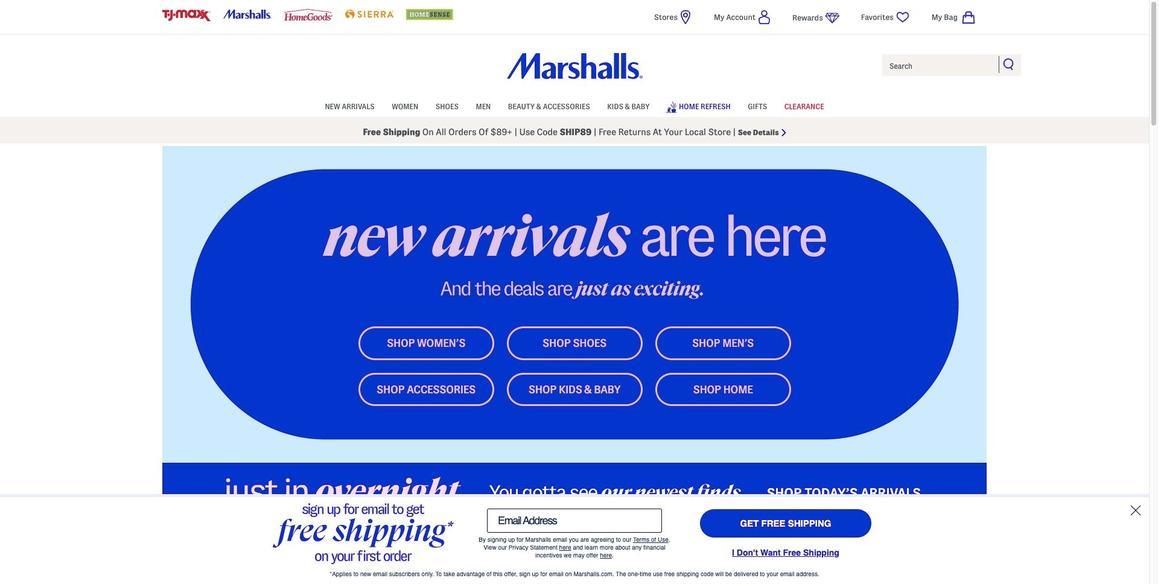Task type: vqa. For each thing, say whether or not it's contained in the screenshot.
Board
no



Task type: locate. For each thing, give the bounding box(es) containing it.
Email Address email field
[[487, 509, 662, 533]]

main content
[[162, 146, 987, 584]]

menu bar
[[162, 95, 987, 117]]

site search search field
[[881, 53, 1023, 77]]

new arrivals are here. and the deals are just as exciting. image
[[162, 146, 987, 463]]

marquee
[[0, 120, 1150, 144]]

homegoods.com image
[[284, 9, 333, 20]]

banner
[[0, 0, 1150, 144]]

Search text field
[[881, 53, 1023, 77]]

None submit
[[1003, 58, 1015, 70]]

marshalls.com image
[[223, 10, 272, 19]]



Task type: describe. For each thing, give the bounding box(es) containing it.
just in overnight. you've gotta see our newest finds. image
[[162, 463, 987, 524]]

marshalls home image
[[507, 53, 643, 79]]

none submit inside site search search box
[[1003, 58, 1015, 70]]

sierra.com image
[[345, 10, 394, 19]]

tjmaxx.com image
[[162, 10, 211, 21]]

homesense.com image
[[406, 9, 455, 20]]



